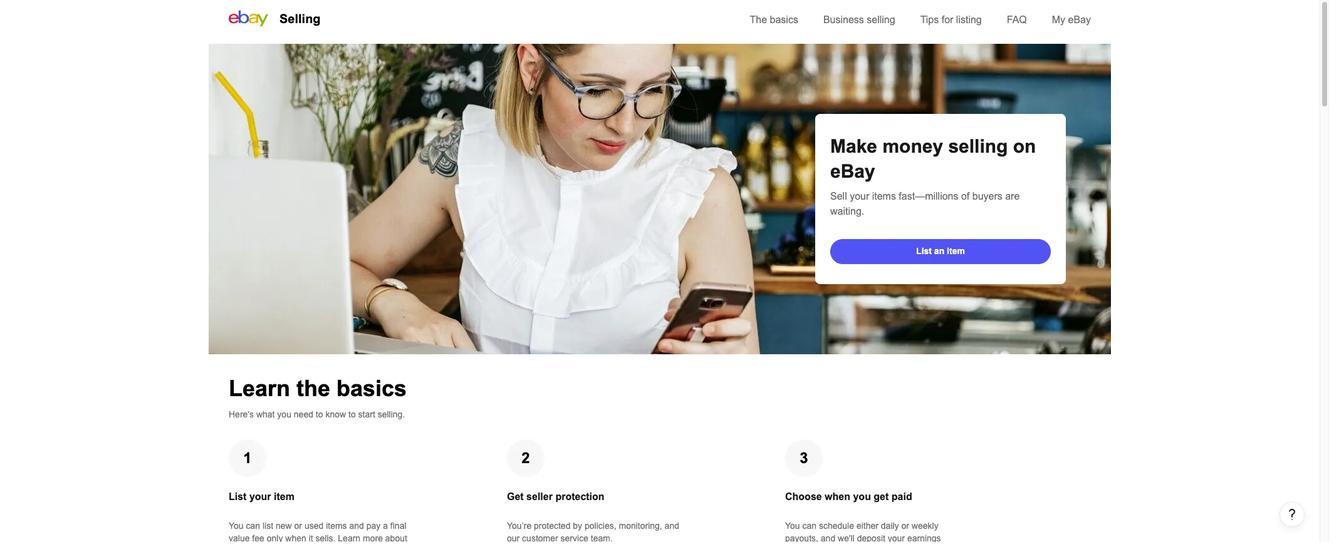 Task type: locate. For each thing, give the bounding box(es) containing it.
to right need
[[316, 410, 323, 420]]

need
[[294, 410, 313, 420]]

1 vertical spatial when
[[285, 534, 306, 543]]

0 vertical spatial list
[[916, 246, 932, 256]]

0 vertical spatial ebay
[[1068, 14, 1091, 25]]

1 horizontal spatial you
[[785, 521, 800, 531]]

waiting.
[[830, 206, 864, 217]]

paid
[[892, 492, 912, 503]]

can for 3
[[802, 521, 817, 531]]

your
[[850, 191, 869, 202], [249, 492, 271, 503], [888, 534, 905, 543]]

choose
[[785, 492, 822, 503]]

get
[[874, 492, 889, 503]]

ebay inside make money selling on ebay
[[830, 161, 875, 182]]

ebay
[[1068, 14, 1091, 25], [830, 161, 875, 182]]

1 horizontal spatial items
[[872, 191, 896, 202]]

you up 'value'
[[229, 521, 244, 531]]

basics right the at the top of page
[[770, 14, 798, 25]]

1 horizontal spatial and
[[665, 521, 679, 531]]

0 vertical spatial when
[[825, 492, 850, 503]]

help, opens dialogs image
[[1286, 509, 1298, 521]]

0 horizontal spatial item
[[274, 492, 294, 503]]

list
[[263, 521, 273, 531]]

only
[[267, 534, 283, 543]]

1 horizontal spatial or
[[901, 521, 909, 531]]

or right new in the left of the page
[[294, 521, 302, 531]]

2 can from the left
[[802, 521, 817, 531]]

1 can from the left
[[246, 521, 260, 531]]

and inside you can list new or used items and pay a final value fee only when it sells.
[[349, 521, 364, 531]]

you can list new or used items and pay a final value fee only when it sells.
[[229, 521, 406, 543]]

list left an
[[916, 246, 932, 256]]

0 vertical spatial your
[[850, 191, 869, 202]]

item
[[947, 246, 965, 256], [274, 492, 294, 503]]

items up sells.
[[326, 521, 347, 531]]

pay
[[366, 521, 381, 531]]

0 horizontal spatial you
[[229, 521, 244, 531]]

0 vertical spatial basics
[[770, 14, 798, 25]]

1 horizontal spatial selling
[[948, 136, 1008, 157]]

item right an
[[947, 246, 965, 256]]

2 you from the left
[[785, 521, 800, 531]]

1 horizontal spatial basics
[[770, 14, 798, 25]]

0 horizontal spatial list
[[229, 492, 247, 503]]

2
[[522, 450, 530, 467]]

your up list
[[249, 492, 271, 503]]

2 horizontal spatial your
[[888, 534, 905, 543]]

to
[[316, 410, 323, 420], [348, 410, 356, 420]]

1 horizontal spatial list
[[916, 246, 932, 256]]

here's what you need to know to start selling.
[[229, 410, 405, 420]]

1 vertical spatial selling
[[948, 136, 1008, 157]]

1 vertical spatial list
[[229, 492, 247, 503]]

your inside sell your items fast—millions of buyers are waiting.
[[850, 191, 869, 202]]

0 horizontal spatial when
[[285, 534, 306, 543]]

weekly
[[912, 521, 939, 531]]

you for get
[[853, 492, 871, 503]]

1 vertical spatial ebay
[[830, 161, 875, 182]]

value
[[229, 534, 250, 543]]

when
[[825, 492, 850, 503], [285, 534, 306, 543]]

my ebay
[[1052, 14, 1091, 25]]

can inside you can list new or used items and pay a final value fee only when it sells.
[[246, 521, 260, 531]]

you inside you can schedule either daily or weekly payouts, and we'll deposit your earning
[[785, 521, 800, 531]]

you inside you can list new or used items and pay a final value fee only when it sells.
[[229, 521, 244, 531]]

selling right business
[[867, 14, 895, 25]]

basics up start
[[337, 376, 407, 402]]

1 you from the left
[[229, 521, 244, 531]]

and right monitoring, at the left
[[665, 521, 679, 531]]

0 vertical spatial items
[[872, 191, 896, 202]]

when left the it
[[285, 534, 306, 543]]

1 horizontal spatial item
[[947, 246, 965, 256]]

and
[[349, 521, 364, 531], [665, 521, 679, 531], [821, 534, 835, 543]]

you right the what
[[277, 410, 291, 420]]

item up new in the left of the page
[[274, 492, 294, 503]]

selling inside make money selling on ebay
[[948, 136, 1008, 157]]

payouts,
[[785, 534, 818, 543]]

it
[[309, 534, 313, 543]]

0 horizontal spatial you
[[277, 410, 291, 420]]

can up the payouts,
[[802, 521, 817, 531]]

you left get
[[853, 492, 871, 503]]

my ebay link
[[1052, 14, 1091, 25]]

0 horizontal spatial and
[[349, 521, 364, 531]]

selling
[[867, 14, 895, 25], [948, 136, 1008, 157]]

1 vertical spatial your
[[249, 492, 271, 503]]

1 horizontal spatial when
[[825, 492, 850, 503]]

and left pay
[[349, 521, 364, 531]]

your down daily
[[888, 534, 905, 543]]

ebay down make
[[830, 161, 875, 182]]

sell
[[830, 191, 847, 202]]

0 horizontal spatial to
[[316, 410, 323, 420]]

0 vertical spatial item
[[947, 246, 965, 256]]

ebay right my
[[1068, 14, 1091, 25]]

0 horizontal spatial items
[[326, 521, 347, 531]]

1 horizontal spatial your
[[850, 191, 869, 202]]

or right daily
[[901, 521, 909, 531]]

1 horizontal spatial can
[[802, 521, 817, 531]]

or inside you can schedule either daily or weekly payouts, and we'll deposit your earning
[[901, 521, 909, 531]]

you can schedule either daily or weekly payouts, and we'll deposit your earning
[[785, 521, 941, 543]]

faq link
[[1007, 14, 1027, 25]]

2 vertical spatial your
[[888, 534, 905, 543]]

1 vertical spatial basics
[[337, 376, 407, 402]]

2 horizontal spatial and
[[821, 534, 835, 543]]

1 vertical spatial you
[[853, 492, 871, 503]]

0 vertical spatial you
[[277, 410, 291, 420]]

selling.
[[378, 410, 405, 420]]

1 horizontal spatial to
[[348, 410, 356, 420]]

selling left on
[[948, 136, 1008, 157]]

you up the payouts,
[[785, 521, 800, 531]]

can inside you can schedule either daily or weekly payouts, and we'll deposit your earning
[[802, 521, 817, 531]]

items
[[872, 191, 896, 202], [326, 521, 347, 531]]

business
[[823, 14, 864, 25]]

1 vertical spatial items
[[326, 521, 347, 531]]

basics
[[770, 14, 798, 25], [337, 376, 407, 402]]

when up schedule
[[825, 492, 850, 503]]

start
[[358, 410, 375, 420]]

for
[[942, 14, 953, 25]]

0 horizontal spatial your
[[249, 492, 271, 503]]

can up "fee"
[[246, 521, 260, 531]]

you
[[229, 521, 244, 531], [785, 521, 800, 531]]

list an item link
[[830, 239, 1051, 264]]

and down schedule
[[821, 534, 835, 543]]

1 or from the left
[[294, 521, 302, 531]]

tips
[[920, 14, 939, 25]]

2 or from the left
[[901, 521, 909, 531]]

0 vertical spatial selling
[[867, 14, 895, 25]]

list
[[916, 246, 932, 256], [229, 492, 247, 503]]

are
[[1005, 191, 1020, 202]]

to left start
[[348, 410, 356, 420]]

daily
[[881, 521, 899, 531]]

you're
[[507, 521, 532, 531]]

1 vertical spatial item
[[274, 492, 294, 503]]

your up the waiting.
[[850, 191, 869, 202]]

0 horizontal spatial or
[[294, 521, 302, 531]]

0 horizontal spatial ebay
[[830, 161, 875, 182]]

list for list an item
[[916, 246, 932, 256]]

you
[[277, 410, 291, 420], [853, 492, 871, 503]]

get seller protection
[[507, 492, 604, 503]]

or
[[294, 521, 302, 531], [901, 521, 909, 531]]

your for sell
[[850, 191, 869, 202]]

protection
[[555, 492, 604, 503]]

when inside you can list new or used items and pay a final value fee only when it sells.
[[285, 534, 306, 543]]

a
[[383, 521, 388, 531]]

list an item
[[916, 246, 965, 256]]

you for 1
[[229, 521, 244, 531]]

fast—millions
[[899, 191, 958, 202]]

can
[[246, 521, 260, 531], [802, 521, 817, 531]]

monitoring,
[[619, 521, 662, 531]]

0 horizontal spatial can
[[246, 521, 260, 531]]

on
[[1013, 136, 1036, 157]]

we'll
[[838, 534, 855, 543]]

1 horizontal spatial you
[[853, 492, 871, 503]]

list down 1
[[229, 492, 247, 503]]

or inside you can list new or used items and pay a final value fee only when it sells.
[[294, 521, 302, 531]]

items left fast—millions
[[872, 191, 896, 202]]

your inside you can schedule either daily or weekly payouts, and we'll deposit your earning
[[888, 534, 905, 543]]

item for list an item
[[947, 246, 965, 256]]

deposit
[[857, 534, 885, 543]]

fee
[[252, 534, 264, 543]]



Task type: vqa. For each thing, say whether or not it's contained in the screenshot.


Task type: describe. For each thing, give the bounding box(es) containing it.
0 horizontal spatial basics
[[337, 376, 407, 402]]

business selling link
[[823, 14, 895, 25]]

here's
[[229, 410, 254, 420]]

business selling
[[823, 14, 895, 25]]

your for list
[[249, 492, 271, 503]]

make money selling on ebay
[[830, 136, 1036, 182]]

the
[[750, 14, 767, 25]]

of
[[961, 191, 970, 202]]

learn the basics
[[229, 376, 407, 402]]

3
[[800, 450, 808, 467]]

money
[[883, 136, 943, 157]]

learn
[[229, 376, 290, 402]]

seller
[[526, 492, 553, 503]]

sells.
[[316, 534, 336, 543]]

final
[[390, 521, 406, 531]]

buyers
[[972, 191, 1003, 202]]

and inside you're protected by policies, monitoring, and our customer service team.
[[665, 521, 679, 531]]

1 horizontal spatial ebay
[[1068, 14, 1091, 25]]

an
[[934, 246, 945, 256]]

the basics
[[750, 14, 798, 25]]

faq
[[1007, 14, 1027, 25]]

list for list your item
[[229, 492, 247, 503]]

what
[[256, 410, 275, 420]]

know
[[326, 410, 346, 420]]

schedule
[[819, 521, 854, 531]]

policies,
[[585, 521, 616, 531]]

my
[[1052, 14, 1065, 25]]

2 to from the left
[[348, 410, 356, 420]]

either
[[857, 521, 879, 531]]

customer
[[522, 534, 558, 543]]

team.
[[591, 534, 613, 543]]

the
[[296, 376, 330, 402]]

used
[[304, 521, 324, 531]]

list your item
[[229, 492, 294, 503]]

you for need
[[277, 410, 291, 420]]

item for list your item
[[274, 492, 294, 503]]

0 horizontal spatial selling
[[867, 14, 895, 25]]

our
[[507, 534, 520, 543]]

and inside you can schedule either daily or weekly payouts, and we'll deposit your earning
[[821, 534, 835, 543]]

you're protected by policies, monitoring, and our customer service team.
[[507, 521, 679, 543]]

make
[[830, 136, 877, 157]]

1
[[243, 450, 252, 467]]

tips for listing
[[920, 14, 982, 25]]

tips for listing link
[[920, 14, 982, 25]]

choose when you get paid
[[785, 492, 912, 503]]

items inside you can list new or used items and pay a final value fee only when it sells.
[[326, 521, 347, 531]]

service
[[561, 534, 588, 543]]

the basics link
[[750, 14, 798, 25]]

items inside sell your items fast—millions of buyers are waiting.
[[872, 191, 896, 202]]

protected
[[534, 521, 571, 531]]

you for 3
[[785, 521, 800, 531]]

get
[[507, 492, 524, 503]]

can for 1
[[246, 521, 260, 531]]

sell your items fast—millions of buyers are waiting.
[[830, 191, 1020, 217]]

new
[[276, 521, 292, 531]]

1 to from the left
[[316, 410, 323, 420]]

by
[[573, 521, 582, 531]]

listing
[[956, 14, 982, 25]]

selling
[[279, 12, 321, 26]]



